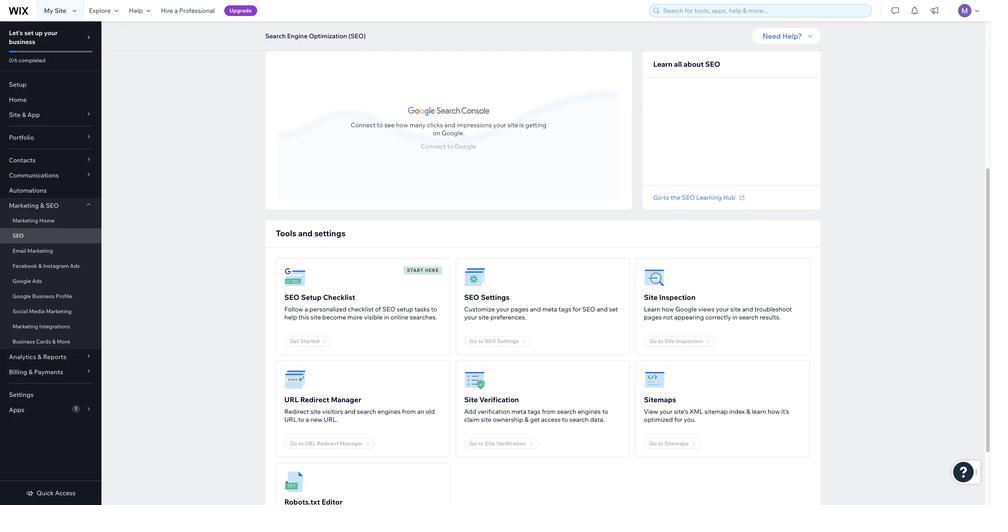 Task type: vqa. For each thing, say whether or not it's contained in the screenshot.
Communications popup button
yes



Task type: describe. For each thing, give the bounding box(es) containing it.
settings
[[314, 228, 345, 239]]

engine
[[287, 32, 307, 40]]

on inside site performance on google heading
[[337, 26, 345, 35]]

checklist
[[348, 305, 374, 313]]

on inside connect to see how many clicks and impressions your site is getting on google.
[[433, 129, 440, 137]]

seo setup checklist follow a personalized checklist of seo setup tasks to help this site become more visible in online searches.
[[284, 293, 437, 321]]

hire a professional link
[[156, 0, 220, 21]]

business cards & more link
[[0, 334, 101, 349]]

& right facebook
[[38, 263, 42, 269]]

marketing for home
[[12, 217, 38, 224]]

start
[[407, 267, 424, 273]]

profile
[[56, 293, 72, 299]]

a inside url redirect manager redirect site visitors and search engines from an old url to a new url.
[[306, 416, 309, 424]]

searches.
[[410, 313, 437, 321]]

site verification heading
[[464, 394, 519, 405]]

quick
[[37, 489, 54, 497]]

meta inside seo settings customize your pages and meta tags for seo and set your site preferences.
[[542, 305, 557, 313]]

from inside site verification add verification meta tags from search engines to claim site ownership & get access to search data.
[[542, 408, 556, 416]]

social media marketing link
[[0, 304, 101, 319]]

cards
[[36, 338, 51, 345]]

site performance on google
[[276, 26, 372, 35]]

apps
[[9, 406, 24, 414]]

media
[[29, 308, 45, 315]]

quick access
[[37, 489, 75, 497]]

search
[[265, 32, 286, 40]]

customize
[[464, 305, 495, 313]]

set inside let's set up your business
[[24, 29, 34, 37]]

home inside home link
[[9, 96, 27, 104]]

site inspection heading
[[644, 292, 695, 303]]

see
[[384, 121, 395, 129]]

site inside seo setup checklist follow a personalized checklist of seo setup tasks to help this site become more visible in online searches.
[[311, 313, 321, 321]]

my
[[44, 7, 53, 15]]

sidebar element
[[0, 21, 101, 505]]

marketing home
[[12, 217, 54, 224]]

impressions
[[457, 121, 492, 129]]

quick access button
[[26, 489, 75, 497]]

old
[[426, 408, 435, 416]]

connect to see how many clicks and impressions your site is getting on google.
[[351, 121, 546, 137]]

get
[[530, 416, 540, 424]]

from inside url redirect manager redirect site visitors and search engines from an old url to a new url.
[[402, 408, 416, 416]]

seo settings heading
[[464, 292, 510, 303]]

preferences.
[[490, 313, 526, 321]]

site performance on google heading
[[276, 25, 372, 36]]

1
[[75, 406, 77, 412]]

instagram
[[43, 263, 69, 269]]

& left reports
[[38, 353, 42, 361]]

let's
[[9, 29, 23, 37]]

many
[[410, 121, 426, 129]]

tools and settings
[[276, 228, 345, 239]]

meta inside site verification add verification meta tags from search engines to claim site ownership & get access to search data.
[[511, 408, 526, 416]]

more
[[57, 338, 70, 345]]

0 vertical spatial redirect
[[300, 395, 329, 404]]

marketing for &
[[9, 202, 39, 210]]

follow
[[284, 305, 303, 313]]

google inside heading
[[347, 26, 372, 35]]

optimized
[[644, 416, 673, 424]]

home inside marketing home link
[[39, 217, 54, 224]]

& inside site verification add verification meta tags from search engines to claim site ownership & get access to search data.
[[525, 416, 529, 424]]

billing & payments
[[9, 368, 63, 376]]

payments
[[34, 368, 63, 376]]

business cards & more
[[12, 338, 70, 345]]

need
[[763, 32, 781, 40]]

pages inside seo settings customize your pages and meta tags for seo and set your site preferences.
[[511, 305, 529, 313]]

site inside url redirect manager redirect site visitors and search engines from an old url to a new url.
[[310, 408, 321, 416]]

hire
[[161, 7, 173, 15]]

seo setup checklist heading
[[284, 292, 355, 303]]

1 vertical spatial business
[[12, 338, 35, 345]]

not
[[663, 313, 673, 321]]

site inside connect to see how many clicks and impressions your site is getting on google.
[[508, 121, 518, 129]]

url redirect manager redirect site visitors and search engines from an old url to a new url.
[[284, 395, 435, 424]]

hire a professional
[[161, 7, 215, 15]]

clicks
[[427, 121, 443, 129]]

engines for site verification
[[578, 408, 601, 416]]

you.
[[684, 416, 696, 424]]

how inside "sitemaps view your site's xml sitemap index & learn how it's optimized for you."
[[768, 408, 780, 416]]

troubleshoot
[[754, 305, 792, 313]]

ownership
[[493, 416, 523, 424]]

analytics & reports button
[[0, 349, 101, 364]]

verification
[[479, 395, 519, 404]]

marketing up integrations
[[46, 308, 72, 315]]

google inside site inspection learn how google views your site and troubleshoot pages not appearing correctly in search results.
[[675, 305, 697, 313]]

sitemaps
[[644, 395, 676, 404]]

this
[[298, 313, 309, 321]]

0 vertical spatial ads
[[70, 263, 80, 269]]

tasks
[[415, 305, 430, 313]]

access
[[541, 416, 561, 424]]

pages inside site inspection learn how google views your site and troubleshoot pages not appearing correctly in search results.
[[644, 313, 662, 321]]

setup
[[397, 305, 413, 313]]

site inside seo settings customize your pages and meta tags for seo and set your site preferences.
[[479, 313, 489, 321]]

up
[[35, 29, 43, 37]]

about
[[684, 60, 704, 69]]

site right my
[[55, 7, 66, 15]]

to inside seo setup checklist follow a personalized checklist of seo setup tasks to help this site become more visible in online searches.
[[431, 305, 437, 313]]

for inside "sitemaps view your site's xml sitemap index & learn how it's optimized for you."
[[674, 416, 682, 424]]

site inside site verification add verification meta tags from search engines to claim site ownership & get access to search data.
[[481, 416, 491, 424]]

an
[[417, 408, 424, 416]]

manager
[[331, 395, 361, 404]]

seo settings customize your pages and meta tags for seo and set your site preferences.
[[464, 293, 618, 321]]

access
[[55, 489, 75, 497]]

need help? button
[[752, 28, 821, 44]]

how for inspection
[[662, 305, 674, 313]]

analytics
[[9, 353, 36, 361]]

your inside "sitemaps view your site's xml sitemap index & learn how it's optimized for you."
[[660, 408, 673, 416]]

google ads
[[12, 278, 42, 284]]

go to the seo learning hub link
[[653, 194, 746, 202]]

online
[[391, 313, 408, 321]]

and inside connect to see how many clicks and impressions your site is getting on google.
[[444, 121, 455, 129]]

marketing & seo
[[9, 202, 59, 210]]

go to the seo learning hub
[[653, 194, 735, 202]]

reports
[[43, 353, 66, 361]]

here
[[425, 267, 439, 273]]

& inside popup button
[[22, 111, 26, 119]]

automations link
[[0, 183, 101, 198]]

marketing & seo button
[[0, 198, 101, 213]]

marketing integrations link
[[0, 319, 101, 334]]

learn inside site inspection learn how google views your site and troubleshoot pages not appearing correctly in search results.
[[644, 305, 660, 313]]

help
[[129, 7, 143, 15]]

0 vertical spatial business
[[32, 293, 55, 299]]

billing
[[9, 368, 27, 376]]

2 url from the top
[[284, 416, 297, 424]]

verification
[[478, 408, 510, 416]]

email marketing link
[[0, 243, 101, 259]]



Task type: locate. For each thing, give the bounding box(es) containing it.
2 vertical spatial how
[[768, 408, 780, 416]]

1 horizontal spatial settings
[[481, 293, 510, 302]]

marketing down automations
[[9, 202, 39, 210]]

help button
[[124, 0, 156, 21]]

0 horizontal spatial on
[[337, 26, 345, 35]]

setup inside sidebar element
[[9, 81, 27, 89]]

setup inside seo setup checklist follow a personalized checklist of seo setup tasks to help this site become more visible in online searches.
[[301, 293, 321, 302]]

1 horizontal spatial in
[[732, 313, 738, 321]]

0 vertical spatial setup
[[9, 81, 27, 89]]

checklist
[[323, 293, 355, 302]]

settings up apps
[[9, 391, 34, 399]]

site for site performance on google
[[276, 26, 290, 35]]

2 vertical spatial a
[[306, 416, 309, 424]]

visitors
[[322, 408, 343, 416]]

ads up the google business profile
[[32, 278, 42, 284]]

learn
[[653, 60, 672, 69], [644, 305, 660, 313]]

in right correctly
[[732, 313, 738, 321]]

0 horizontal spatial pages
[[511, 305, 529, 313]]

your
[[44, 29, 58, 37], [493, 121, 506, 129], [496, 305, 509, 313], [716, 305, 729, 313], [464, 313, 477, 321], [660, 408, 673, 416]]

settings inside sidebar element
[[9, 391, 34, 399]]

it's
[[781, 408, 789, 416]]

help
[[284, 313, 297, 321]]

1 vertical spatial meta
[[511, 408, 526, 416]]

&
[[22, 111, 26, 119], [40, 202, 44, 210], [38, 263, 42, 269], [52, 338, 56, 345], [38, 353, 42, 361], [29, 368, 33, 376], [746, 408, 750, 416], [525, 416, 529, 424]]

search inside site inspection learn how google views your site and troubleshoot pages not appearing correctly in search results.
[[739, 313, 758, 321]]

marketing down marketing & seo at the top of page
[[12, 217, 38, 224]]

0 vertical spatial url
[[284, 395, 299, 404]]

how down site inspection "heading"
[[662, 305, 674, 313]]

site's
[[674, 408, 688, 416]]

portfolio
[[9, 134, 34, 142]]

1 horizontal spatial ads
[[70, 263, 80, 269]]

completed
[[19, 57, 45, 64]]

2 engines from the left
[[578, 408, 601, 416]]

how inside connect to see how many clicks and impressions your site is getting on google.
[[396, 121, 408, 129]]

from right the get
[[542, 408, 556, 416]]

search inside url redirect manager redirect site visitors and search engines from an old url to a new url.
[[357, 408, 376, 416]]

0 horizontal spatial in
[[384, 313, 389, 321]]

let's set up your business
[[9, 29, 58, 46]]

1 vertical spatial how
[[662, 305, 674, 313]]

0 vertical spatial settings
[[481, 293, 510, 302]]

1 horizontal spatial how
[[662, 305, 674, 313]]

site inside site inspection learn how google views your site and troubleshoot pages not appearing correctly in search results.
[[644, 293, 658, 302]]

site for site & app
[[9, 111, 21, 119]]

set
[[24, 29, 34, 37], [609, 305, 618, 313]]

business up analytics
[[12, 338, 35, 345]]

site for site verification add verification meta tags from search engines to claim site ownership & get access to search data.
[[464, 395, 478, 404]]

home up site & app
[[9, 96, 27, 104]]

settings
[[481, 293, 510, 302], [9, 391, 34, 399]]

1 engines from the left
[[378, 408, 401, 416]]

to inside connect to see how many clicks and impressions your site is getting on google.
[[377, 121, 383, 129]]

a right follow
[[305, 305, 308, 313]]

site left inspection
[[644, 293, 658, 302]]

marketing integrations
[[12, 323, 70, 330]]

and inside url redirect manager redirect site visitors and search engines from an old url to a new url.
[[344, 408, 355, 416]]

0 vertical spatial home
[[9, 96, 27, 104]]

and inside site inspection learn how google views your site and troubleshoot pages not appearing correctly in search results.
[[742, 305, 753, 313]]

home link
[[0, 92, 101, 107]]

go
[[653, 194, 662, 202]]

contacts button
[[0, 153, 101, 168]]

new
[[310, 416, 322, 424]]

optimization
[[309, 32, 347, 40]]

0 vertical spatial meta
[[542, 305, 557, 313]]

site left app
[[9, 111, 21, 119]]

0 horizontal spatial engines
[[378, 408, 401, 416]]

0 horizontal spatial meta
[[511, 408, 526, 416]]

learn all about seo
[[653, 60, 720, 69]]

0 vertical spatial set
[[24, 29, 34, 37]]

1 horizontal spatial home
[[39, 217, 54, 224]]

in inside site inspection learn how google views your site and troubleshoot pages not appearing correctly in search results.
[[732, 313, 738, 321]]

meta left the get
[[511, 408, 526, 416]]

pages left not
[[644, 313, 662, 321]]

engines inside site verification add verification meta tags from search engines to claim site ownership & get access to search data.
[[578, 408, 601, 416]]

site down 'seo settings' "heading"
[[479, 313, 489, 321]]

site left is on the right top of page
[[508, 121, 518, 129]]

learning
[[696, 194, 722, 202]]

facebook & instagram ads link
[[0, 259, 101, 274]]

visible
[[364, 313, 383, 321]]

0 vertical spatial a
[[174, 7, 178, 15]]

how left it's
[[768, 408, 780, 416]]

site & app
[[9, 111, 40, 119]]

meta right preferences.
[[542, 305, 557, 313]]

0 horizontal spatial settings
[[9, 391, 34, 399]]

& left learn
[[746, 408, 750, 416]]

site up add
[[464, 395, 478, 404]]

0 horizontal spatial from
[[402, 408, 416, 416]]

setup down '0/6'
[[9, 81, 27, 89]]

site inside site & app popup button
[[9, 111, 21, 119]]

to
[[377, 121, 383, 129], [663, 194, 669, 202], [431, 305, 437, 313], [602, 408, 608, 416], [298, 416, 304, 424], [562, 416, 568, 424]]

0 horizontal spatial for
[[573, 305, 581, 313]]

1 vertical spatial home
[[39, 217, 54, 224]]

marketing inside "dropdown button"
[[9, 202, 39, 210]]

redirect up new
[[300, 395, 329, 404]]

1 url from the top
[[284, 395, 299, 404]]

1 horizontal spatial engines
[[578, 408, 601, 416]]

how for to
[[396, 121, 408, 129]]

meta
[[542, 305, 557, 313], [511, 408, 526, 416]]

search engine optimization (seo)
[[265, 32, 366, 40]]

in
[[384, 313, 389, 321], [732, 313, 738, 321]]

1 vertical spatial set
[[609, 305, 618, 313]]

& inside "dropdown button"
[[40, 202, 44, 210]]

0 horizontal spatial ads
[[32, 278, 42, 284]]

1 vertical spatial for
[[674, 416, 682, 424]]

1 horizontal spatial setup
[[301, 293, 321, 302]]

seo inside heading
[[705, 60, 720, 69]]

to inside url redirect manager redirect site visitors and search engines from an old url to a new url.
[[298, 416, 304, 424]]

1 horizontal spatial set
[[609, 305, 618, 313]]

for inside seo settings customize your pages and meta tags for seo and set your site preferences.
[[573, 305, 581, 313]]

setup up personalized
[[301, 293, 321, 302]]

upgrade
[[229, 7, 252, 14]]

2 in from the left
[[732, 313, 738, 321]]

0/6 completed
[[9, 57, 45, 64]]

site inside site performance on google heading
[[276, 26, 290, 35]]

facebook
[[12, 263, 37, 269]]

1 vertical spatial tags
[[528, 408, 540, 416]]

the
[[671, 194, 680, 202]]

personalized
[[309, 305, 346, 313]]

settings up customize
[[481, 293, 510, 302]]

1 horizontal spatial tags
[[559, 305, 571, 313]]

redirect left new
[[284, 408, 309, 416]]

marketing
[[9, 202, 39, 210], [12, 217, 38, 224], [27, 247, 53, 254], [46, 308, 72, 315], [12, 323, 38, 330]]

from left an
[[402, 408, 416, 416]]

learn all about seo heading
[[653, 59, 720, 69]]

your inside let's set up your business
[[44, 29, 58, 37]]

0 horizontal spatial set
[[24, 29, 34, 37]]

your inside site inspection learn how google views your site and troubleshoot pages not appearing correctly in search results.
[[716, 305, 729, 313]]

2 from from the left
[[542, 408, 556, 416]]

1 vertical spatial setup
[[301, 293, 321, 302]]

help?
[[782, 32, 802, 40]]

views
[[698, 305, 715, 313]]

claim
[[464, 416, 480, 424]]

email marketing
[[12, 247, 53, 254]]

heading
[[284, 497, 342, 505]]

on left (seo)
[[337, 26, 345, 35]]

how
[[396, 121, 408, 129], [662, 305, 674, 313], [768, 408, 780, 416]]

add
[[464, 408, 476, 416]]

marketing for integrations
[[12, 323, 38, 330]]

google.
[[442, 129, 464, 137]]

facebook & instagram ads
[[12, 263, 80, 269]]

from
[[402, 408, 416, 416], [542, 408, 556, 416]]

0 vertical spatial how
[[396, 121, 408, 129]]

engines
[[378, 408, 401, 416], [578, 408, 601, 416]]

1 in from the left
[[384, 313, 389, 321]]

a right hire
[[174, 7, 178, 15]]

site
[[508, 121, 518, 129], [730, 305, 741, 313], [311, 313, 321, 321], [479, 313, 489, 321], [310, 408, 321, 416], [481, 416, 491, 424]]

home down marketing & seo "dropdown button"
[[39, 217, 54, 224]]

view
[[644, 408, 658, 416]]

site right claim
[[481, 416, 491, 424]]

sitemaps view your site's xml sitemap index & learn how it's optimized for you.
[[644, 395, 789, 424]]

site right this in the bottom of the page
[[311, 313, 321, 321]]

how right see
[[396, 121, 408, 129]]

site inside site inspection learn how google views your site and troubleshoot pages not appearing correctly in search results.
[[730, 305, 741, 313]]

& left app
[[22, 111, 26, 119]]

1 vertical spatial url
[[284, 416, 297, 424]]

learn inside heading
[[653, 60, 672, 69]]

engines right access
[[578, 408, 601, 416]]

& inside "sitemaps view your site's xml sitemap index & learn how it's optimized for you."
[[746, 408, 750, 416]]

billing & payments button
[[0, 364, 101, 380]]

1 horizontal spatial meta
[[542, 305, 557, 313]]

sitemaps heading
[[644, 394, 676, 405]]

Search for tools, apps, help & more... field
[[660, 4, 869, 17]]

on left google.
[[433, 129, 440, 137]]

professional
[[179, 7, 215, 15]]

1 horizontal spatial pages
[[644, 313, 662, 321]]

performance
[[291, 26, 335, 35]]

0 vertical spatial on
[[337, 26, 345, 35]]

results.
[[760, 313, 781, 321]]

1 vertical spatial a
[[305, 305, 308, 313]]

site right views
[[730, 305, 741, 313]]

portfolio button
[[0, 130, 101, 145]]

marketing down social
[[12, 323, 38, 330]]

engines inside url redirect manager redirect site visitors and search engines from an old url to a new url.
[[378, 408, 401, 416]]

app
[[27, 111, 40, 119]]

& right billing
[[29, 368, 33, 376]]

& left the get
[[525, 416, 529, 424]]

0 horizontal spatial tags
[[528, 408, 540, 416]]

0 vertical spatial for
[[573, 305, 581, 313]]

a inside seo setup checklist follow a personalized checklist of seo setup tasks to help this site become more visible in online searches.
[[305, 305, 308, 313]]

0 horizontal spatial home
[[9, 96, 27, 104]]

of
[[375, 305, 381, 313]]

all
[[674, 60, 682, 69]]

0 vertical spatial tags
[[559, 305, 571, 313]]

a
[[174, 7, 178, 15], [305, 305, 308, 313], [306, 416, 309, 424]]

learn left not
[[644, 305, 660, 313]]

2 horizontal spatial how
[[768, 408, 780, 416]]

for
[[573, 305, 581, 313], [674, 416, 682, 424]]

& left more
[[52, 338, 56, 345]]

site down url redirect manager heading
[[310, 408, 321, 416]]

appearing
[[674, 313, 704, 321]]

1 horizontal spatial from
[[542, 408, 556, 416]]

1 vertical spatial redirect
[[284, 408, 309, 416]]

getting
[[525, 121, 546, 129]]

ads right instagram
[[70, 263, 80, 269]]

in right of
[[384, 313, 389, 321]]

in inside seo setup checklist follow a personalized checklist of seo setup tasks to help this site become more visible in online searches.
[[384, 313, 389, 321]]

a left new
[[306, 416, 309, 424]]

correctly
[[705, 313, 731, 321]]

0 horizontal spatial setup
[[9, 81, 27, 89]]

1 vertical spatial on
[[433, 129, 440, 137]]

tags inside site verification add verification meta tags from search engines to claim site ownership & get access to search data.
[[528, 408, 540, 416]]

how inside site inspection learn how google views your site and troubleshoot pages not appearing correctly in search results.
[[662, 305, 674, 313]]

learn left all
[[653, 60, 672, 69]]

engines left an
[[378, 408, 401, 416]]

start here
[[407, 267, 439, 273]]

seo inside "dropdown button"
[[46, 202, 59, 210]]

my site
[[44, 7, 66, 15]]

engines for url redirect manager
[[378, 408, 401, 416]]

integrations
[[39, 323, 70, 330]]

ads
[[70, 263, 80, 269], [32, 278, 42, 284]]

1 vertical spatial settings
[[9, 391, 34, 399]]

explore
[[89, 7, 111, 15]]

pages
[[511, 305, 529, 313], [644, 313, 662, 321]]

business
[[32, 293, 55, 299], [12, 338, 35, 345]]

0 vertical spatial learn
[[653, 60, 672, 69]]

1 horizontal spatial on
[[433, 129, 440, 137]]

seo link
[[0, 228, 101, 243]]

0 horizontal spatial how
[[396, 121, 408, 129]]

tags inside seo settings customize your pages and meta tags for seo and set your site preferences.
[[559, 305, 571, 313]]

1 from from the left
[[402, 408, 416, 416]]

google ads link
[[0, 274, 101, 289]]

marketing up facebook & instagram ads at the left
[[27, 247, 53, 254]]

your inside connect to see how many clicks and impressions your site is getting on google.
[[493, 121, 506, 129]]

business up social media marketing
[[32, 293, 55, 299]]

google business profile link
[[0, 289, 101, 304]]

search
[[739, 313, 758, 321], [357, 408, 376, 416], [557, 408, 576, 416], [569, 416, 589, 424]]

1 vertical spatial learn
[[644, 305, 660, 313]]

site inside site verification add verification meta tags from search engines to claim site ownership & get access to search data.
[[464, 395, 478, 404]]

(seo)
[[348, 32, 366, 40]]

site left the performance
[[276, 26, 290, 35]]

site for site inspection learn how google views your site and troubleshoot pages not appearing correctly in search results.
[[644, 293, 658, 302]]

set inside seo settings customize your pages and meta tags for seo and set your site preferences.
[[609, 305, 618, 313]]

url.
[[324, 416, 338, 424]]

1 vertical spatial ads
[[32, 278, 42, 284]]

settings inside seo settings customize your pages and meta tags for seo and set your site preferences.
[[481, 293, 510, 302]]

search engine optimization (seo) button
[[261, 29, 370, 43]]

1 horizontal spatial for
[[674, 416, 682, 424]]

url redirect manager heading
[[284, 394, 361, 405]]

& up marketing home
[[40, 202, 44, 210]]

pages right customize
[[511, 305, 529, 313]]



